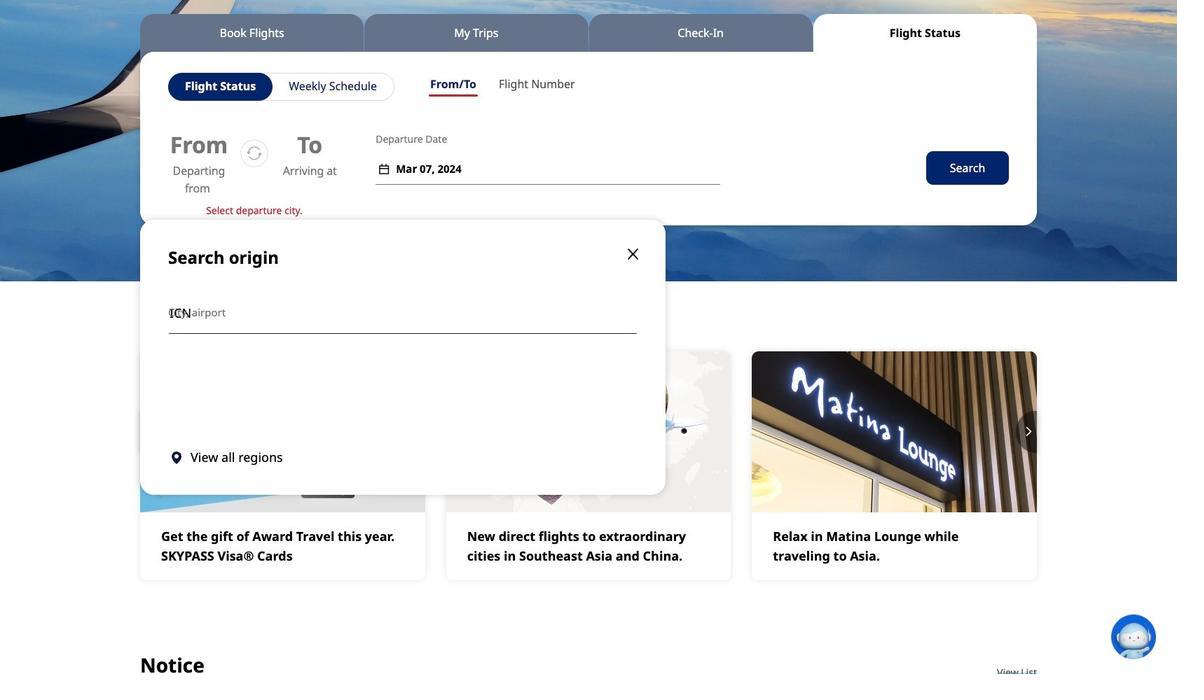 Task type: vqa. For each thing, say whether or not it's contained in the screenshot.
Belgium,
no



Task type: locate. For each thing, give the bounding box(es) containing it.
dialog
[[140, 213, 1037, 496]]

document
[[140, 220, 666, 496]]

None text field
[[168, 292, 638, 334]]

tab list
[[140, 14, 1037, 52]]



Task type: describe. For each thing, give the bounding box(es) containing it.
types of flight status group
[[168, 73, 395, 101]]

search type for departure and arrival group
[[419, 73, 586, 100]]



